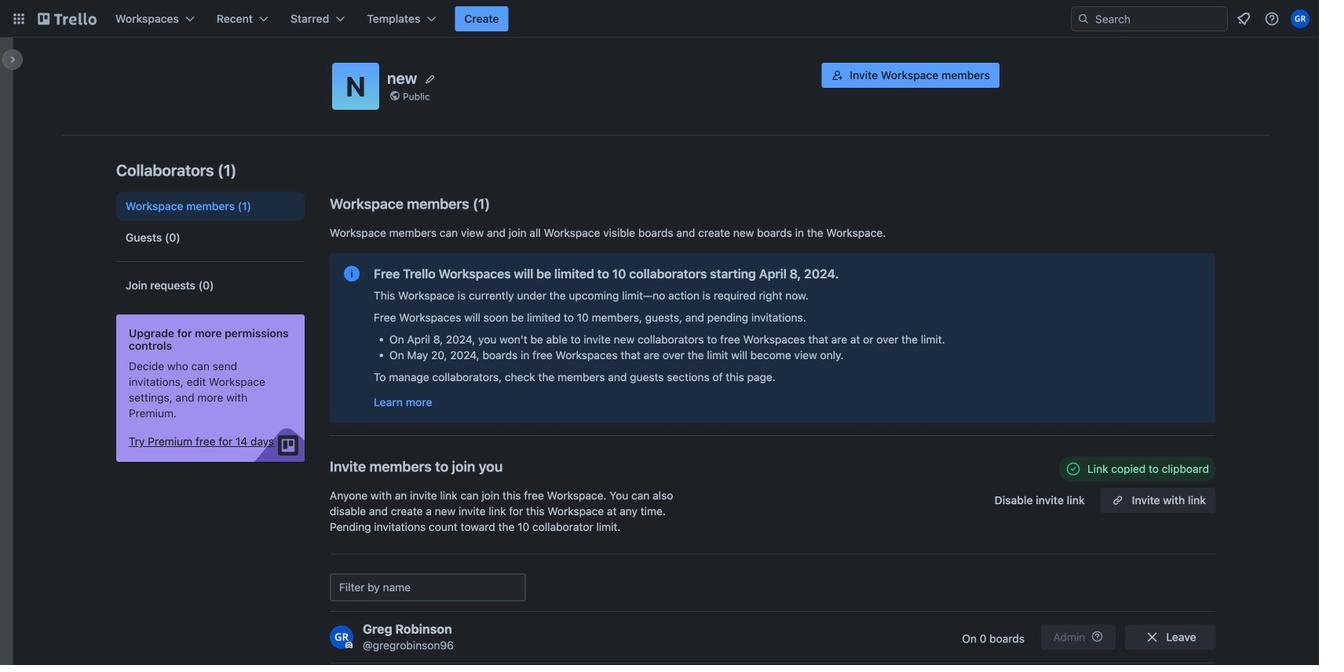 Task type: vqa. For each thing, say whether or not it's contained in the screenshot.
detailed
no



Task type: describe. For each thing, give the bounding box(es) containing it.
back to home image
[[38, 6, 97, 31]]

0 notifications image
[[1234, 9, 1253, 28]]

0 horizontal spatial greg robinson (gregrobinson96) image
[[330, 626, 353, 650]]

Filter by name text field
[[330, 574, 526, 602]]

1 horizontal spatial greg robinson (gregrobinson96) image
[[1291, 9, 1310, 28]]

open information menu image
[[1264, 11, 1280, 27]]



Task type: locate. For each thing, give the bounding box(es) containing it.
Search field
[[1090, 8, 1227, 30]]

primary element
[[0, 0, 1319, 38]]

greg robinson (gregrobinson96) image
[[1291, 9, 1310, 28], [330, 626, 353, 650]]

this member is an admin of this workspace. image
[[345, 643, 353, 650]]

search image
[[1077, 13, 1090, 25]]

0 vertical spatial greg robinson (gregrobinson96) image
[[1291, 9, 1310, 28]]

status
[[1087, 462, 1209, 477]]

1 vertical spatial greg robinson (gregrobinson96) image
[[330, 626, 353, 650]]



